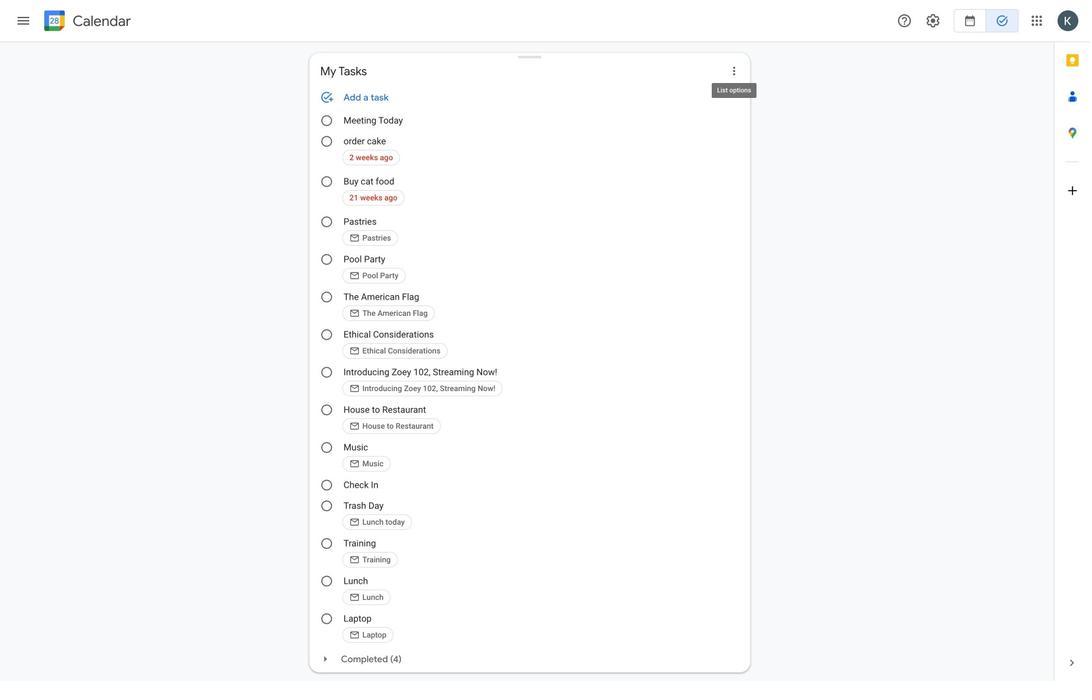 Task type: describe. For each thing, give the bounding box(es) containing it.
heading inside 'calendar' element
[[70, 13, 131, 29]]

support menu image
[[897, 13, 913, 29]]



Task type: vqa. For each thing, say whether or not it's contained in the screenshot.
Main drawer icon
no



Task type: locate. For each thing, give the bounding box(es) containing it.
tab list
[[1055, 42, 1091, 645]]

tasks sidebar image
[[16, 13, 31, 29]]

settings menu image
[[926, 13, 942, 29]]

calendar element
[[42, 8, 131, 36]]

heading
[[70, 13, 131, 29]]



